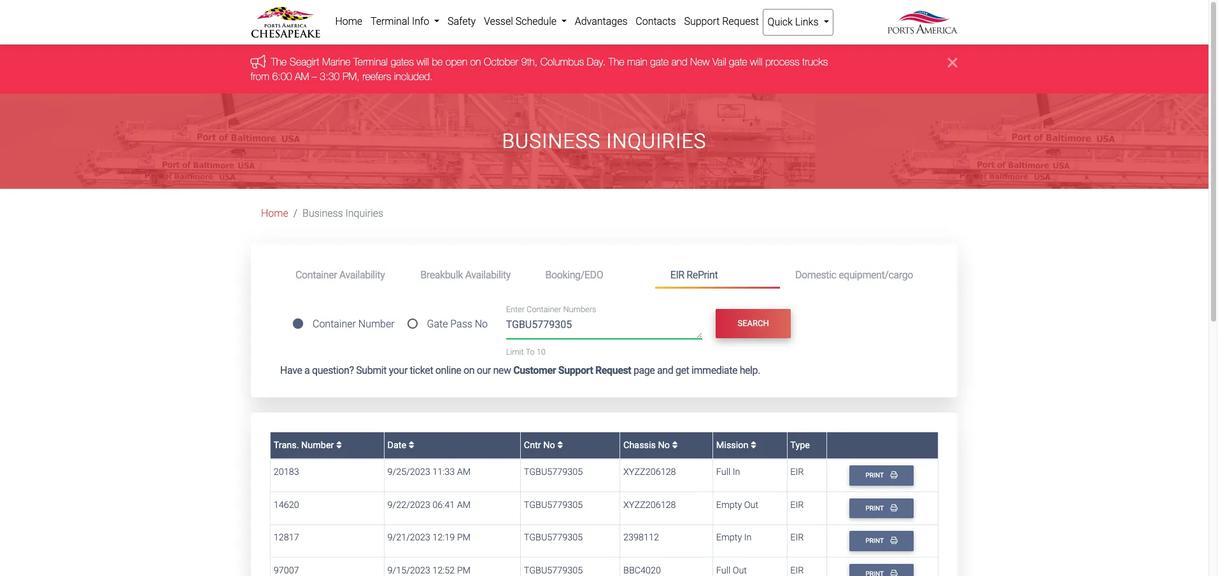 Task type: vqa. For each thing, say whether or not it's contained in the screenshot.


Task type: describe. For each thing, give the bounding box(es) containing it.
info
[[412, 15, 429, 27]]

cntr no
[[524, 440, 557, 451]]

0 horizontal spatial request
[[595, 365, 631, 377]]

print for empty in
[[865, 538, 885, 546]]

12:19
[[432, 533, 455, 544]]

contacts link
[[632, 9, 680, 34]]

full out
[[716, 566, 747, 577]]

xyzz206128 for empty
[[623, 500, 676, 511]]

1 horizontal spatial support
[[684, 15, 720, 27]]

–
[[312, 71, 317, 82]]

trans.
[[274, 440, 299, 451]]

marine
[[322, 56, 351, 68]]

am for 9/25/2023 11:33 am
[[457, 468, 471, 478]]

14620
[[274, 500, 299, 511]]

1 vertical spatial container
[[527, 305, 561, 315]]

vail
[[713, 56, 726, 68]]

day.
[[587, 56, 606, 68]]

terminal info
[[370, 15, 432, 27]]

mission
[[716, 440, 751, 451]]

columbus
[[541, 56, 584, 68]]

12:52
[[432, 566, 455, 577]]

eir for empty out
[[790, 500, 804, 511]]

advantages link
[[571, 9, 632, 34]]

number for container number
[[358, 318, 395, 331]]

in for empty in
[[744, 533, 752, 544]]

1 horizontal spatial home
[[335, 15, 362, 27]]

online
[[435, 365, 461, 377]]

2398112
[[623, 533, 659, 544]]

question?
[[312, 365, 354, 377]]

page
[[633, 365, 655, 377]]

pm,
[[343, 71, 360, 82]]

20183
[[274, 468, 299, 478]]

submit
[[356, 365, 387, 377]]

main
[[627, 56, 648, 68]]

1 vertical spatial business inquiries
[[302, 208, 383, 220]]

date link
[[387, 440, 414, 451]]

support request link
[[680, 9, 763, 34]]

empty out
[[716, 500, 758, 511]]

11:33
[[432, 468, 455, 478]]

safety
[[448, 15, 476, 27]]

eir for empty in
[[790, 533, 804, 544]]

1 vertical spatial on
[[464, 365, 474, 377]]

eir inside "link"
[[670, 269, 684, 281]]

print link for empty out
[[849, 499, 914, 519]]

enter container numbers
[[506, 305, 596, 315]]

gate pass no
[[427, 318, 488, 331]]

booking/edo
[[545, 269, 603, 281]]

in for full in
[[733, 468, 740, 478]]

your
[[389, 365, 407, 377]]

on inside the seagirt marine terminal gates will be open on october 9th, columbus day. the main gate and new vail gate will process trucks from 6:00 am – 3:30 pm, reefers included.
[[470, 56, 481, 68]]

1 vertical spatial home
[[261, 208, 288, 220]]

xyzz206128 for full
[[623, 468, 676, 478]]

type
[[790, 440, 810, 451]]

0 vertical spatial business
[[502, 129, 601, 153]]

reprint
[[687, 269, 718, 281]]

am inside the seagirt marine terminal gates will be open on october 9th, columbus day. the main gate and new vail gate will process trucks from 6:00 am – 3:30 pm, reefers included.
[[295, 71, 309, 82]]

1 vertical spatial inquiries
[[345, 208, 383, 220]]

chassis no
[[623, 440, 672, 451]]

terminal inside the seagirt marine terminal gates will be open on october 9th, columbus day. the main gate and new vail gate will process trucks from 6:00 am – 3:30 pm, reefers included.
[[354, 56, 388, 68]]

to
[[526, 347, 535, 357]]

cntr
[[524, 440, 541, 451]]

mission link
[[716, 440, 756, 451]]

october
[[484, 56, 519, 68]]

2 will from the left
[[750, 56, 763, 68]]

print link for full in
[[849, 466, 914, 486]]

0 vertical spatial inquiries
[[606, 129, 706, 153]]

full for full out
[[716, 566, 730, 577]]

eir reprint link
[[655, 264, 780, 289]]

out for full out
[[733, 566, 747, 577]]

breakbulk
[[420, 269, 463, 281]]

customer support request link
[[513, 365, 631, 377]]

full in
[[716, 468, 740, 478]]

9/21/2023
[[387, 533, 430, 544]]

enter
[[506, 305, 525, 315]]

tgbu5779305 for 9/25/2023 11:33 am
[[524, 468, 583, 478]]

have
[[280, 365, 302, 377]]

container for container availability
[[295, 269, 337, 281]]

quick
[[768, 16, 793, 28]]

9/22/2023
[[387, 500, 430, 511]]

full for full in
[[716, 468, 730, 478]]

sort image for date
[[409, 441, 414, 450]]

sort image for chassis no
[[672, 441, 678, 450]]

9/25/2023
[[387, 468, 430, 478]]

0 horizontal spatial business
[[302, 208, 343, 220]]

trans. number
[[274, 440, 336, 451]]

9/22/2023 06:41 am
[[387, 500, 471, 511]]

reefers
[[363, 71, 391, 82]]

numbers
[[563, 305, 596, 315]]

seagirt
[[290, 56, 320, 68]]

0 horizontal spatial no
[[475, 318, 488, 331]]

safety link
[[444, 9, 480, 34]]

vessel
[[484, 15, 513, 27]]

0 vertical spatial terminal
[[370, 15, 409, 27]]

immediate
[[691, 365, 737, 377]]

pm for 9/15/2023 12:52 pm
[[457, 566, 471, 577]]

customer
[[513, 365, 556, 377]]

1 gate from the left
[[650, 56, 669, 68]]



Task type: locate. For each thing, give the bounding box(es) containing it.
get
[[675, 365, 689, 377]]

3 print image from the top
[[890, 570, 897, 577]]

0 horizontal spatial number
[[301, 440, 334, 451]]

xyzz206128 down chassis no link
[[623, 468, 676, 478]]

97007
[[274, 566, 299, 577]]

0 vertical spatial xyzz206128
[[623, 468, 676, 478]]

limit to 10
[[506, 347, 546, 357]]

chassis
[[623, 440, 656, 451]]

sort image inside cntr no link
[[557, 441, 563, 450]]

the up 6:00
[[271, 56, 287, 68]]

equipment/cargo
[[839, 269, 913, 281]]

business
[[502, 129, 601, 153], [302, 208, 343, 220]]

domestic
[[795, 269, 836, 281]]

1 vertical spatial and
[[657, 365, 673, 377]]

0 vertical spatial on
[[470, 56, 481, 68]]

empty for empty out
[[716, 500, 742, 511]]

pm for 9/21/2023 12:19 pm
[[457, 533, 471, 544]]

eir reprint
[[670, 269, 718, 281]]

2 print image from the top
[[890, 538, 897, 545]]

am right 06:41
[[457, 500, 471, 511]]

new
[[691, 56, 710, 68]]

sort image for cntr no
[[557, 441, 563, 450]]

4 tgbu5779305 from the top
[[524, 566, 583, 577]]

pass
[[450, 318, 472, 331]]

am for 9/22/2023 06:41 am
[[457, 500, 471, 511]]

trucks
[[803, 56, 828, 68]]

sort image right chassis
[[672, 441, 678, 450]]

1 vertical spatial empty
[[716, 533, 742, 544]]

eir for full out
[[790, 566, 804, 577]]

1 will from the left
[[417, 56, 429, 68]]

availability up the container number
[[339, 269, 385, 281]]

breakbulk availability link
[[405, 264, 530, 287]]

eir for full in
[[790, 468, 804, 478]]

1 vertical spatial pm
[[457, 566, 471, 577]]

0 vertical spatial empty
[[716, 500, 742, 511]]

support request
[[684, 15, 759, 27]]

1 horizontal spatial home link
[[331, 9, 366, 34]]

0 vertical spatial print image
[[890, 472, 897, 479]]

sort image inside date link
[[409, 441, 414, 450]]

2 pm from the top
[[457, 566, 471, 577]]

2 print from the top
[[865, 505, 885, 513]]

am
[[295, 71, 309, 82], [457, 468, 471, 478], [457, 500, 471, 511]]

container
[[295, 269, 337, 281], [527, 305, 561, 315], [313, 318, 356, 331]]

booking/edo link
[[530, 264, 655, 287]]

1 tgbu5779305 from the top
[[524, 468, 583, 478]]

cntr no link
[[524, 440, 563, 451]]

help.
[[740, 365, 760, 377]]

2 vertical spatial print link
[[849, 532, 914, 552]]

container inside 'link'
[[295, 269, 337, 281]]

terminal up reefers
[[354, 56, 388, 68]]

empty up full out
[[716, 533, 742, 544]]

terminal
[[370, 15, 409, 27], [354, 56, 388, 68]]

inquiries
[[606, 129, 706, 153], [345, 208, 383, 220]]

1 vertical spatial number
[[301, 440, 334, 451]]

0 vertical spatial and
[[672, 56, 688, 68]]

9/21/2023 12:19 pm
[[387, 533, 471, 544]]

6:00
[[272, 71, 292, 82]]

gate right vail
[[729, 56, 748, 68]]

3:30
[[320, 71, 340, 82]]

number
[[358, 318, 395, 331], [301, 440, 334, 451]]

pm right 12:19
[[457, 533, 471, 544]]

out down empty in
[[733, 566, 747, 577]]

sort image left type
[[751, 441, 756, 450]]

9th,
[[521, 56, 538, 68]]

1 vertical spatial full
[[716, 566, 730, 577]]

0 horizontal spatial in
[[733, 468, 740, 478]]

print link
[[849, 466, 914, 486], [849, 499, 914, 519], [849, 532, 914, 552]]

1 vertical spatial business
[[302, 208, 343, 220]]

10
[[537, 347, 546, 357]]

0 vertical spatial home link
[[331, 9, 366, 34]]

1 horizontal spatial in
[[744, 533, 752, 544]]

1 horizontal spatial availability
[[465, 269, 511, 281]]

new
[[493, 365, 511, 377]]

0 vertical spatial container
[[295, 269, 337, 281]]

1 print link from the top
[[849, 466, 914, 486]]

sort image up 9/25/2023
[[409, 441, 414, 450]]

1 availability from the left
[[339, 269, 385, 281]]

0 horizontal spatial support
[[558, 365, 593, 377]]

business inquiries
[[502, 129, 706, 153], [302, 208, 383, 220]]

3 print from the top
[[865, 538, 885, 546]]

0 vertical spatial out
[[744, 500, 758, 511]]

sort image for trans. number
[[336, 441, 342, 450]]

availability for container availability
[[339, 269, 385, 281]]

2 vertical spatial print image
[[890, 570, 897, 577]]

advantages
[[575, 15, 627, 27]]

will left 'process'
[[750, 56, 763, 68]]

container number
[[313, 318, 395, 331]]

contacts
[[636, 15, 676, 27]]

1 vertical spatial print image
[[890, 538, 897, 545]]

quick links
[[768, 16, 821, 28]]

sort image
[[336, 441, 342, 450], [409, 441, 414, 450], [557, 441, 563, 450]]

1 xyzz206128 from the top
[[623, 468, 676, 478]]

terminal left info
[[370, 15, 409, 27]]

be
[[432, 56, 443, 68]]

1 vertical spatial terminal
[[354, 56, 388, 68]]

3 sort image from the left
[[557, 441, 563, 450]]

the seagirt marine terminal gates will be open on october 9th, columbus day. the main gate and new vail gate will process trucks from 6:00 am – 3:30 pm, reefers included. alert
[[0, 45, 1208, 94]]

breakbulk availability
[[420, 269, 511, 281]]

print for empty out
[[865, 505, 885, 513]]

2 availability from the left
[[465, 269, 511, 281]]

0 vertical spatial pm
[[457, 533, 471, 544]]

the
[[271, 56, 287, 68], [609, 56, 625, 68]]

the seagirt marine terminal gates will be open on october 9th, columbus day. the main gate and new vail gate will process trucks from 6:00 am – 3:30 pm, reefers included.
[[251, 56, 828, 82]]

1 horizontal spatial business
[[502, 129, 601, 153]]

will left "be" at the top left of the page
[[417, 56, 429, 68]]

1 empty from the top
[[716, 500, 742, 511]]

2 xyzz206128 from the top
[[623, 500, 676, 511]]

1 vertical spatial print
[[865, 505, 885, 513]]

tgbu5779305 for 9/22/2023 06:41 am
[[524, 500, 583, 511]]

home link
[[331, 9, 366, 34], [261, 208, 288, 220]]

sort image inside "trans. number" link
[[336, 441, 342, 450]]

availability up enter
[[465, 269, 511, 281]]

schedule
[[516, 15, 556, 27]]

print image for empty in
[[890, 538, 897, 545]]

in
[[733, 468, 740, 478], [744, 533, 752, 544]]

links
[[795, 16, 818, 28]]

pm right the "12:52"
[[457, 566, 471, 577]]

xyzz206128 up 2398112
[[623, 500, 676, 511]]

1 full from the top
[[716, 468, 730, 478]]

1 vertical spatial home link
[[261, 208, 288, 220]]

sort image right cntr
[[557, 441, 563, 450]]

3 print link from the top
[[849, 532, 914, 552]]

1 vertical spatial in
[[744, 533, 752, 544]]

Enter Container Numbers text field
[[506, 318, 702, 339]]

0 vertical spatial print
[[865, 472, 885, 480]]

quick links link
[[763, 9, 833, 36]]

and left get
[[657, 365, 673, 377]]

1 pm from the top
[[457, 533, 471, 544]]

tgbu5779305 for 9/15/2023 12:52 pm
[[524, 566, 583, 577]]

pm
[[457, 533, 471, 544], [457, 566, 471, 577]]

tgbu5779305 for 9/21/2023 12:19 pm
[[524, 533, 583, 544]]

0 vertical spatial number
[[358, 318, 395, 331]]

2 vertical spatial container
[[313, 318, 356, 331]]

ticket
[[410, 365, 433, 377]]

2 empty from the top
[[716, 533, 742, 544]]

container right enter
[[527, 305, 561, 315]]

bbc4020
[[623, 566, 661, 577]]

vessel schedule link
[[480, 9, 571, 34]]

1 vertical spatial xyzz206128
[[623, 500, 676, 511]]

support right customer
[[558, 365, 593, 377]]

am right 11:33
[[457, 468, 471, 478]]

no right chassis
[[658, 440, 670, 451]]

empty in
[[716, 533, 752, 544]]

print image
[[890, 505, 897, 512]]

1 vertical spatial print link
[[849, 499, 914, 519]]

0 horizontal spatial sort image
[[336, 441, 342, 450]]

9/15/2023 12:52 pm
[[387, 566, 471, 577]]

0 horizontal spatial business inquiries
[[302, 208, 383, 220]]

0 vertical spatial in
[[733, 468, 740, 478]]

0 horizontal spatial home
[[261, 208, 288, 220]]

and left new
[[672, 56, 688, 68]]

1 vertical spatial support
[[558, 365, 593, 377]]

number up "submit"
[[358, 318, 395, 331]]

9/25/2023 11:33 am
[[387, 468, 471, 478]]

print for full in
[[865, 472, 885, 480]]

empty for empty in
[[716, 533, 742, 544]]

1 sort image from the left
[[336, 441, 342, 450]]

1 vertical spatial request
[[595, 365, 631, 377]]

gates
[[391, 56, 414, 68]]

sort image right trans.
[[336, 441, 342, 450]]

chassis no link
[[623, 440, 678, 451]]

no for cntr no
[[543, 440, 555, 451]]

full down empty in
[[716, 566, 730, 577]]

no for chassis no
[[658, 440, 670, 451]]

0 horizontal spatial availability
[[339, 269, 385, 281]]

on
[[470, 56, 481, 68], [464, 365, 474, 377]]

a
[[304, 365, 310, 377]]

0 horizontal spatial inquiries
[[345, 208, 383, 220]]

1 horizontal spatial gate
[[729, 56, 748, 68]]

no
[[475, 318, 488, 331], [543, 440, 555, 451], [658, 440, 670, 451]]

full down mission
[[716, 468, 730, 478]]

sort image inside the mission link
[[751, 441, 756, 450]]

0 vertical spatial am
[[295, 71, 309, 82]]

on left our
[[464, 365, 474, 377]]

1 horizontal spatial sort image
[[409, 441, 414, 450]]

12817
[[274, 533, 299, 544]]

the right day.
[[609, 56, 625, 68]]

availability for breakbulk availability
[[465, 269, 511, 281]]

0 horizontal spatial will
[[417, 56, 429, 68]]

am left –
[[295, 71, 309, 82]]

container up the container number
[[295, 269, 337, 281]]

request
[[722, 15, 759, 27], [595, 365, 631, 377]]

0 vertical spatial home
[[335, 15, 362, 27]]

empty down full in
[[716, 500, 742, 511]]

0 horizontal spatial home link
[[261, 208, 288, 220]]

0 vertical spatial request
[[722, 15, 759, 27]]

2 the from the left
[[609, 56, 625, 68]]

1 horizontal spatial number
[[358, 318, 395, 331]]

and
[[672, 56, 688, 68], [657, 365, 673, 377]]

no right cntr
[[543, 440, 555, 451]]

bullhorn image
[[251, 55, 271, 69]]

1 horizontal spatial request
[[722, 15, 759, 27]]

the seagirt marine terminal gates will be open on october 9th, columbus day. the main gate and new vail gate will process trucks from 6:00 am – 3:30 pm, reefers included. link
[[251, 56, 828, 82]]

included.
[[394, 71, 433, 82]]

2 full from the top
[[716, 566, 730, 577]]

1 horizontal spatial will
[[750, 56, 763, 68]]

0 vertical spatial support
[[684, 15, 720, 27]]

0 horizontal spatial sort image
[[672, 441, 678, 450]]

domestic equipment/cargo link
[[780, 264, 928, 287]]

domestic equipment/cargo
[[795, 269, 913, 281]]

limit
[[506, 347, 524, 357]]

sort image for mission
[[751, 441, 756, 450]]

container availability link
[[280, 264, 405, 287]]

9/15/2023
[[387, 566, 430, 577]]

2 vertical spatial print
[[865, 538, 885, 546]]

print image for full in
[[890, 472, 897, 479]]

support up new
[[684, 15, 720, 27]]

sort image
[[672, 441, 678, 450], [751, 441, 756, 450]]

container up question?
[[313, 318, 356, 331]]

gate right main on the top of page
[[650, 56, 669, 68]]

print link for empty in
[[849, 532, 914, 552]]

0 vertical spatial business inquiries
[[502, 129, 706, 153]]

print image
[[890, 472, 897, 479], [890, 538, 897, 545], [890, 570, 897, 577]]

date
[[387, 440, 409, 451]]

out
[[744, 500, 758, 511], [733, 566, 747, 577]]

search
[[738, 319, 769, 329]]

1 horizontal spatial no
[[543, 440, 555, 451]]

2 print link from the top
[[849, 499, 914, 519]]

1 horizontal spatial sort image
[[751, 441, 756, 450]]

2 horizontal spatial no
[[658, 440, 670, 451]]

1 the from the left
[[271, 56, 287, 68]]

request left quick
[[722, 15, 759, 27]]

and inside the seagirt marine terminal gates will be open on october 9th, columbus day. the main gate and new vail gate will process trucks from 6:00 am – 3:30 pm, reefers included.
[[672, 56, 688, 68]]

06:41
[[432, 500, 455, 511]]

2 vertical spatial am
[[457, 500, 471, 511]]

1 print image from the top
[[890, 472, 897, 479]]

1 horizontal spatial business inquiries
[[502, 129, 706, 153]]

no right pass
[[475, 318, 488, 331]]

home
[[335, 15, 362, 27], [261, 208, 288, 220]]

on right open at the left of the page
[[470, 56, 481, 68]]

1 vertical spatial out
[[733, 566, 747, 577]]

0 horizontal spatial the
[[271, 56, 287, 68]]

1 print from the top
[[865, 472, 885, 480]]

availability inside 'link'
[[339, 269, 385, 281]]

1 sort image from the left
[[672, 441, 678, 450]]

out for empty out
[[744, 500, 758, 511]]

container availability
[[295, 269, 385, 281]]

number right trans.
[[301, 440, 334, 451]]

in down empty out
[[744, 533, 752, 544]]

gate
[[650, 56, 669, 68], [729, 56, 748, 68]]

0 horizontal spatial gate
[[650, 56, 669, 68]]

gate
[[427, 318, 448, 331]]

1 horizontal spatial the
[[609, 56, 625, 68]]

1 vertical spatial am
[[457, 468, 471, 478]]

2 sort image from the left
[[409, 441, 414, 450]]

close image
[[948, 55, 958, 70]]

1 horizontal spatial inquiries
[[606, 129, 706, 153]]

support
[[684, 15, 720, 27], [558, 365, 593, 377]]

2 tgbu5779305 from the top
[[524, 500, 583, 511]]

have a question? submit your ticket online on our new customer support request page and get immediate help.
[[280, 365, 760, 377]]

container for container number
[[313, 318, 356, 331]]

0 vertical spatial full
[[716, 468, 730, 478]]

in down the mission link
[[733, 468, 740, 478]]

3 tgbu5779305 from the top
[[524, 533, 583, 544]]

2 gate from the left
[[729, 56, 748, 68]]

number for trans. number
[[301, 440, 334, 451]]

2 sort image from the left
[[751, 441, 756, 450]]

0 vertical spatial print link
[[849, 466, 914, 486]]

request left 'page'
[[595, 365, 631, 377]]

2 horizontal spatial sort image
[[557, 441, 563, 450]]

out up empty in
[[744, 500, 758, 511]]

sort image inside chassis no link
[[672, 441, 678, 450]]

print
[[865, 472, 885, 480], [865, 505, 885, 513], [865, 538, 885, 546]]



